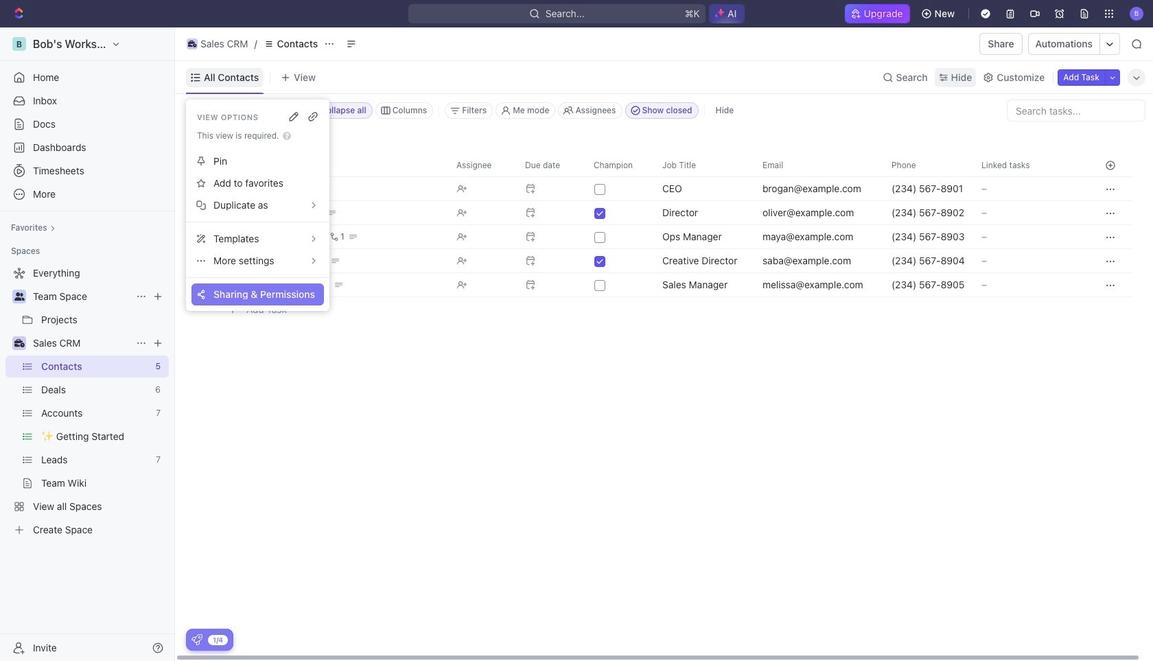 Task type: describe. For each thing, give the bounding box(es) containing it.
sidebar navigation
[[0, 27, 175, 661]]



Task type: locate. For each thing, give the bounding box(es) containing it.
onboarding checklist button element
[[192, 635, 203, 646]]

Search tasks... text field
[[1008, 100, 1146, 121]]

0 horizontal spatial business time image
[[14, 339, 24, 348]]

None checkbox
[[595, 184, 606, 195], [595, 232, 606, 243], [595, 256, 606, 267], [595, 280, 606, 291], [595, 184, 606, 195], [595, 232, 606, 243], [595, 256, 606, 267], [595, 280, 606, 291]]

0 vertical spatial business time image
[[188, 41, 197, 47]]

1 vertical spatial business time image
[[14, 339, 24, 348]]

tree inside sidebar navigation
[[5, 262, 169, 541]]

None checkbox
[[595, 208, 606, 219]]

tree
[[5, 262, 169, 541]]

onboarding checklist button image
[[192, 635, 203, 646]]

user group image
[[14, 293, 24, 301]]

1 horizontal spatial business time image
[[188, 41, 197, 47]]

business time image
[[188, 41, 197, 47], [14, 339, 24, 348]]



Task type: vqa. For each thing, say whether or not it's contained in the screenshot.
11th "row" from the bottom of the page
no



